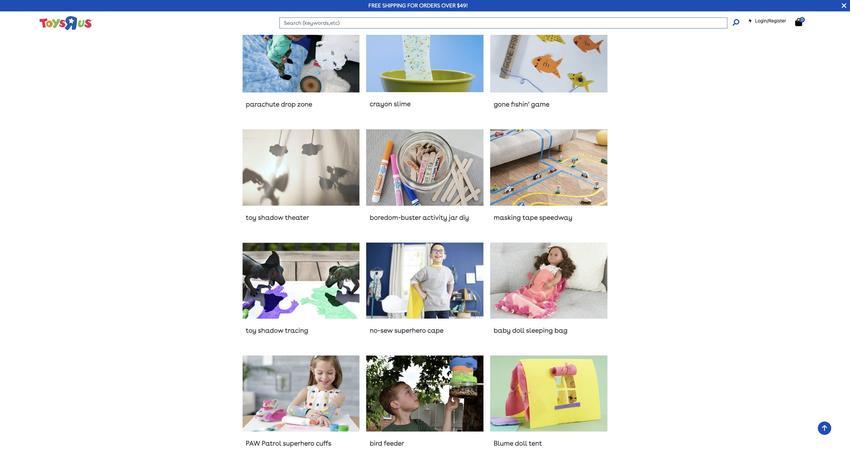 Task type: locate. For each thing, give the bounding box(es) containing it.
toy shadow theater
[[246, 213, 309, 222]]

paw
[[246, 440, 260, 448]]

1 shadow from the top
[[258, 213, 284, 222]]

feeder
[[384, 440, 404, 448]]

superhero left cuffs
[[283, 440, 314, 448]]

tracing
[[285, 327, 308, 335]]

toy
[[246, 213, 256, 222], [246, 327, 256, 335]]

superhero
[[395, 327, 426, 335], [283, 440, 314, 448]]

1 horizontal spatial superhero
[[395, 327, 426, 335]]

buster
[[401, 213, 421, 222]]

toy shadow theater link
[[243, 130, 360, 236]]

blog card image for masking tape speedway
[[491, 130, 608, 206]]

bag
[[555, 327, 568, 335]]

1 vertical spatial toy
[[246, 327, 256, 335]]

1 vertical spatial doll
[[515, 440, 528, 448]]

0 horizontal spatial superhero
[[283, 440, 314, 448]]

doll right 'baby'
[[512, 327, 525, 335]]

bird feeder
[[370, 440, 404, 448]]

no-sew superhero cape link
[[367, 243, 484, 349]]

cuffs
[[316, 440, 332, 448]]

baby
[[494, 327, 511, 335]]

doll left the tent
[[515, 440, 528, 448]]

speedway
[[540, 213, 573, 222]]

close button image
[[842, 2, 847, 9]]

blog card image
[[243, 17, 360, 93], [367, 17, 484, 92], [491, 17, 608, 93], [243, 130, 360, 206], [367, 130, 484, 206], [491, 130, 608, 206], [243, 243, 360, 319], [367, 243, 484, 319], [491, 243, 608, 319], [243, 356, 360, 432], [367, 356, 484, 432], [491, 356, 608, 432]]

no-sew superhero cape
[[370, 327, 444, 335]]

superhero right sew
[[395, 327, 426, 335]]

0 vertical spatial doll
[[512, 327, 525, 335]]

gone fishin' game
[[494, 100, 550, 108]]

blog card image for toy shadow tracing
[[243, 243, 360, 319]]

toy shadow tracing
[[246, 327, 308, 335]]

superhero for sew
[[395, 327, 426, 335]]

patrol
[[262, 440, 281, 448]]

0 vertical spatial superhero
[[395, 327, 426, 335]]

login/register button
[[749, 17, 787, 24]]

2 toy from the top
[[246, 327, 256, 335]]

blog card image for bird feeder
[[367, 356, 484, 432]]

shadow
[[258, 213, 284, 222], [258, 327, 284, 335]]

masking tape speedway link
[[491, 130, 608, 236]]

game
[[531, 100, 550, 108]]

toy for toy shadow tracing
[[246, 327, 256, 335]]

shadow left tracing
[[258, 327, 284, 335]]

2 shadow from the top
[[258, 327, 284, 335]]

1 vertical spatial shadow
[[258, 327, 284, 335]]

free shipping for orders over $49!
[[369, 2, 468, 9]]

None search field
[[280, 17, 739, 28]]

bird feeder link
[[367, 356, 484, 457]]

1 toy from the top
[[246, 213, 256, 222]]

1 vertical spatial superhero
[[283, 440, 314, 448]]

shadow left theater at the left top of page
[[258, 213, 284, 222]]

blog card image for gone fishin' game
[[491, 17, 608, 93]]

blog card image for paw patrol superhero cuffs
[[243, 356, 360, 432]]

$49!
[[457, 2, 468, 9]]

0
[[801, 17, 804, 22]]

shadow for theater
[[258, 213, 284, 222]]

0 vertical spatial shadow
[[258, 213, 284, 222]]

parachute drop zone
[[246, 100, 312, 108]]

0 vertical spatial toy
[[246, 213, 256, 222]]

doll
[[512, 327, 525, 335], [515, 440, 528, 448]]

blume doll tent
[[494, 440, 542, 448]]



Task type: vqa. For each thing, say whether or not it's contained in the screenshot.
Lego�
no



Task type: describe. For each thing, give the bounding box(es) containing it.
blog card image for no-sew superhero cape
[[367, 243, 484, 319]]

masking
[[494, 213, 521, 222]]

for
[[408, 2, 418, 9]]

boredom-
[[370, 213, 401, 222]]

blog card image for baby doll sleeping bag
[[491, 243, 608, 319]]

parachute drop zone link
[[243, 17, 360, 123]]

parachute
[[246, 100, 279, 108]]

slime
[[394, 100, 411, 108]]

gone fishin' game link
[[491, 17, 608, 123]]

over
[[442, 2, 456, 9]]

toy shadow tracing link
[[243, 243, 360, 349]]

boredom-buster activity jar diy link
[[367, 130, 484, 236]]

tape
[[523, 213, 538, 222]]

blume
[[494, 440, 514, 448]]

theater
[[285, 213, 309, 222]]

doll for blume
[[515, 440, 528, 448]]

paw patrol superhero cuffs link
[[243, 356, 360, 457]]

masking tape speedway
[[494, 213, 573, 222]]

doll for baby
[[512, 327, 525, 335]]

drop
[[281, 100, 296, 108]]

bird
[[370, 440, 382, 448]]

free shipping for orders over $49! link
[[369, 2, 468, 9]]

no-
[[370, 327, 381, 335]]

paw patrol superhero cuffs
[[246, 440, 332, 448]]

sew
[[381, 327, 393, 335]]

shipping
[[383, 2, 406, 9]]

shadow for tracing
[[258, 327, 284, 335]]

blog card image for parachute drop zone
[[243, 17, 360, 93]]

Enter Keyword or Item No. search field
[[280, 17, 728, 28]]

blog card image for boredom-buster activity jar diy
[[367, 130, 484, 206]]

orders
[[419, 2, 440, 9]]

tent
[[529, 440, 542, 448]]

activity
[[423, 213, 447, 222]]

0 link
[[796, 17, 809, 26]]

blog card image for toy shadow theater
[[243, 130, 360, 206]]

boredom-buster activity jar diy
[[370, 213, 469, 222]]

zone
[[297, 100, 312, 108]]

login/register
[[756, 18, 787, 23]]

cape
[[428, 327, 444, 335]]

fishin'
[[511, 100, 530, 108]]

crayon
[[370, 100, 392, 108]]

superhero for patrol
[[283, 440, 314, 448]]

blog card image for crayon slime
[[367, 17, 484, 92]]

toy for toy shadow theater
[[246, 213, 256, 222]]

crayon slime link
[[367, 17, 484, 123]]

sleeping
[[526, 327, 553, 335]]

toys r us image
[[39, 16, 93, 31]]

blume doll tent link
[[491, 356, 608, 457]]

free
[[369, 2, 381, 9]]

baby doll sleeping bag link
[[491, 243, 608, 349]]

diy
[[459, 213, 469, 222]]

shopping bag image
[[796, 18, 803, 26]]

baby doll sleeping bag
[[494, 327, 568, 335]]

jar
[[449, 213, 458, 222]]

blog card image for blume doll tent
[[491, 356, 608, 432]]

gone
[[494, 100, 510, 108]]

crayon slime
[[370, 100, 411, 108]]



